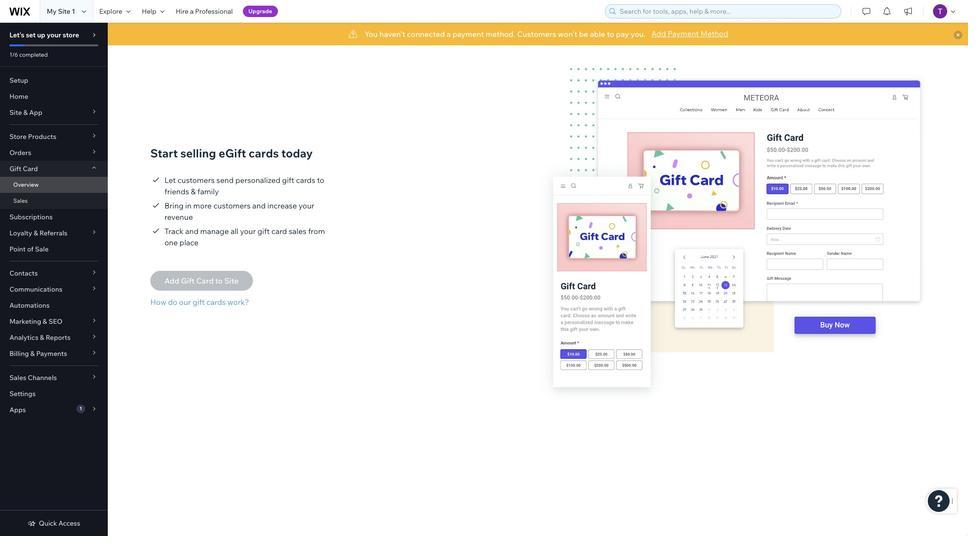 Task type: locate. For each thing, give the bounding box(es) containing it.
1/6 completed
[[9, 51, 48, 58]]

0 horizontal spatial 1
[[72, 7, 75, 16]]

& left family
[[191, 187, 196, 196]]

2 vertical spatial your
[[240, 227, 256, 236]]

2 horizontal spatial cards
[[296, 175, 316, 185]]

0 horizontal spatial cards
[[207, 298, 226, 307]]

a right hire
[[190, 7, 194, 16]]

customers up family
[[178, 175, 215, 185]]

1 horizontal spatial gift
[[258, 227, 270, 236]]

0 horizontal spatial a
[[190, 7, 194, 16]]

gift left card
[[258, 227, 270, 236]]

set
[[26, 31, 36, 39]]

0 horizontal spatial your
[[47, 31, 61, 39]]

gift inside button
[[193, 298, 205, 307]]

sales up settings at the bottom left
[[9, 374, 26, 382]]

explore
[[99, 7, 122, 16]]

store products
[[9, 132, 56, 141]]

1 vertical spatial site
[[9, 108, 22, 117]]

sales
[[13, 197, 28, 204], [9, 374, 26, 382]]

& for seo
[[43, 317, 47, 326]]

quick access
[[39, 519, 80, 528]]

haven't
[[380, 29, 406, 39]]

1 vertical spatial a
[[447, 29, 451, 39]]

loyalty
[[9, 229, 32, 237]]

1 horizontal spatial 1
[[80, 406, 82, 412]]

1 vertical spatial customers
[[214, 201, 251, 211]]

app
[[29, 108, 42, 117]]

and
[[252, 201, 266, 211], [185, 227, 199, 236]]

1 right the my
[[72, 7, 75, 16]]

2 horizontal spatial gift
[[282, 175, 294, 185]]

your
[[47, 31, 61, 39], [299, 201, 315, 211], [240, 227, 256, 236]]

&
[[23, 108, 28, 117], [191, 187, 196, 196], [34, 229, 38, 237], [43, 317, 47, 326], [40, 333, 44, 342], [30, 350, 35, 358]]

1 horizontal spatial a
[[447, 29, 451, 39]]

hire a professional
[[176, 7, 233, 16]]

0 vertical spatial site
[[58, 7, 70, 16]]

add
[[652, 29, 666, 38]]

cards
[[249, 146, 279, 160], [296, 175, 316, 185], [207, 298, 226, 307]]

0 vertical spatial sales
[[13, 197, 28, 204]]

and up place
[[185, 227, 199, 236]]

& left app
[[23, 108, 28, 117]]

completed
[[19, 51, 48, 58]]

2 vertical spatial cards
[[207, 298, 226, 307]]

let customers send personalized gift cards to friends & family bring in more customers and increase your revenue track and manage all your gift card sales from one place
[[165, 175, 325, 247]]

increase
[[268, 201, 297, 211]]

bring
[[165, 201, 184, 211]]

contacts button
[[0, 265, 108, 281]]

gift right our on the bottom of page
[[193, 298, 205, 307]]

cards down today
[[296, 175, 316, 185]]

analytics & reports
[[9, 333, 71, 342]]

communications
[[9, 285, 62, 294]]

customers up all
[[214, 201, 251, 211]]

able
[[590, 29, 606, 39]]

your right all
[[240, 227, 256, 236]]

site down home
[[9, 108, 22, 117]]

& right the loyalty at the left top of page
[[34, 229, 38, 237]]

marketing & seo button
[[0, 314, 108, 330]]

your right up
[[47, 31, 61, 39]]

automations link
[[0, 298, 108, 314]]

to
[[607, 29, 615, 39], [317, 175, 325, 185]]

won't
[[558, 29, 578, 39]]

your inside sidebar 'element'
[[47, 31, 61, 39]]

overview link
[[0, 177, 108, 193]]

send
[[217, 175, 234, 185]]

contacts
[[9, 269, 38, 278]]

do
[[168, 298, 178, 307]]

and left increase
[[252, 201, 266, 211]]

add payment method
[[652, 29, 729, 38]]

personalized
[[236, 175, 281, 185]]

all
[[231, 227, 239, 236]]

1 vertical spatial to
[[317, 175, 325, 185]]

let's
[[9, 31, 24, 39]]

2 vertical spatial gift
[[193, 298, 205, 307]]

Search for tools, apps, help & more... field
[[617, 5, 839, 18]]

sales for sales channels
[[9, 374, 26, 382]]

subscriptions link
[[0, 209, 108, 225]]

site right the my
[[58, 7, 70, 16]]

0 horizontal spatial gift
[[193, 298, 205, 307]]

1/6
[[9, 51, 18, 58]]

0 horizontal spatial and
[[185, 227, 199, 236]]

your right increase
[[299, 201, 315, 211]]

sales down overview
[[13, 197, 28, 204]]

1
[[72, 7, 75, 16], [80, 406, 82, 412]]

& left seo
[[43, 317, 47, 326]]

alert containing add payment method
[[108, 23, 969, 45]]

1 inside sidebar 'element'
[[80, 406, 82, 412]]

you
[[365, 29, 378, 39]]

& left reports
[[40, 333, 44, 342]]

0 vertical spatial 1
[[72, 7, 75, 16]]

upgrade button
[[243, 6, 278, 17]]

point of sale link
[[0, 241, 108, 257]]

& inside dropdown button
[[23, 108, 28, 117]]

sales link
[[0, 193, 108, 209]]

hire a professional link
[[170, 0, 239, 23]]

settings link
[[0, 386, 108, 402]]

& right billing
[[30, 350, 35, 358]]

from
[[308, 227, 325, 236]]

store
[[63, 31, 79, 39]]

referrals
[[39, 229, 67, 237]]

site
[[58, 7, 70, 16], [9, 108, 22, 117]]

0 vertical spatial cards
[[249, 146, 279, 160]]

manage
[[200, 227, 229, 236]]

place
[[180, 238, 199, 247]]

0 horizontal spatial site
[[9, 108, 22, 117]]

gift up increase
[[282, 175, 294, 185]]

add payment method link
[[652, 28, 729, 39]]

1 horizontal spatial to
[[607, 29, 615, 39]]

1 vertical spatial gift
[[258, 227, 270, 236]]

sales for sales
[[13, 197, 28, 204]]

alert
[[108, 23, 969, 45]]

1 vertical spatial and
[[185, 227, 199, 236]]

quick access button
[[28, 519, 80, 528]]

1 vertical spatial sales
[[9, 374, 26, 382]]

2 horizontal spatial your
[[299, 201, 315, 211]]

cards up personalized
[[249, 146, 279, 160]]

revenue
[[165, 212, 193, 222]]

selling
[[180, 146, 216, 160]]

& for referrals
[[34, 229, 38, 237]]

0 vertical spatial your
[[47, 31, 61, 39]]

1 vertical spatial your
[[299, 201, 315, 211]]

1 horizontal spatial site
[[58, 7, 70, 16]]

0 horizontal spatial to
[[317, 175, 325, 185]]

work?
[[228, 298, 249, 307]]

payment
[[668, 29, 699, 38]]

1 horizontal spatial your
[[240, 227, 256, 236]]

1 vertical spatial 1
[[80, 406, 82, 412]]

more
[[193, 201, 212, 211]]

cards left work?
[[207, 298, 226, 307]]

loyalty & referrals button
[[0, 225, 108, 241]]

0 vertical spatial and
[[252, 201, 266, 211]]

setup link
[[0, 72, 108, 88]]

help
[[142, 7, 156, 16]]

cards inside let customers send personalized gift cards to friends & family bring in more customers and increase your revenue track and manage all your gift card sales from one place
[[296, 175, 316, 185]]

1 vertical spatial cards
[[296, 175, 316, 185]]

1 down settings link
[[80, 406, 82, 412]]

a left 'payment'
[[447, 29, 451, 39]]

sales inside popup button
[[9, 374, 26, 382]]



Task type: describe. For each thing, give the bounding box(es) containing it.
card
[[272, 227, 287, 236]]

point of sale
[[9, 245, 49, 254]]

0 vertical spatial to
[[607, 29, 615, 39]]

my site 1
[[47, 7, 75, 16]]

analytics & reports button
[[0, 330, 108, 346]]

start
[[150, 146, 178, 160]]

point
[[9, 245, 26, 254]]

site & app
[[9, 108, 42, 117]]

method.
[[486, 29, 516, 39]]

sale
[[35, 245, 49, 254]]

help button
[[136, 0, 170, 23]]

site & app button
[[0, 105, 108, 121]]

let
[[165, 175, 176, 185]]

how
[[150, 298, 166, 307]]

sidebar element
[[0, 23, 108, 536]]

products
[[28, 132, 56, 141]]

you.
[[631, 29, 646, 39]]

sales
[[289, 227, 307, 236]]

store
[[9, 132, 27, 141]]

marketing
[[9, 317, 41, 326]]

sales channels
[[9, 374, 57, 382]]

in
[[185, 201, 192, 211]]

overview
[[13, 181, 39, 188]]

gift card
[[9, 165, 38, 173]]

subscriptions
[[9, 213, 53, 221]]

to inside let customers send personalized gift cards to friends & family bring in more customers and increase your revenue track and manage all your gift card sales from one place
[[317, 175, 325, 185]]

0 vertical spatial gift
[[282, 175, 294, 185]]

friends
[[165, 187, 189, 196]]

& for reports
[[40, 333, 44, 342]]

card
[[23, 165, 38, 173]]

& for payments
[[30, 350, 35, 358]]

my
[[47, 7, 57, 16]]

home
[[9, 92, 28, 101]]

0 vertical spatial a
[[190, 7, 194, 16]]

0 vertical spatial customers
[[178, 175, 215, 185]]

method
[[701, 29, 729, 38]]

home link
[[0, 88, 108, 105]]

payments
[[36, 350, 67, 358]]

be
[[579, 29, 589, 39]]

family
[[198, 187, 219, 196]]

billing & payments
[[9, 350, 67, 358]]

start selling egift cards today
[[150, 146, 313, 160]]

gift card button
[[0, 161, 108, 177]]

connected
[[407, 29, 445, 39]]

apps
[[9, 406, 26, 414]]

store products button
[[0, 129, 108, 145]]

gift
[[9, 165, 21, 173]]

communications button
[[0, 281, 108, 298]]

analytics
[[9, 333, 38, 342]]

marketing & seo
[[9, 317, 63, 326]]

hire
[[176, 7, 189, 16]]

settings
[[9, 390, 36, 398]]

our
[[179, 298, 191, 307]]

1 horizontal spatial and
[[252, 201, 266, 211]]

upgrade
[[249, 8, 272, 15]]

1 horizontal spatial cards
[[249, 146, 279, 160]]

sales channels button
[[0, 370, 108, 386]]

site inside site & app dropdown button
[[9, 108, 22, 117]]

seo
[[49, 317, 63, 326]]

how do our gift cards work?
[[150, 298, 249, 307]]

orders button
[[0, 145, 108, 161]]

of
[[27, 245, 34, 254]]

today
[[282, 146, 313, 160]]

pay
[[616, 29, 629, 39]]

up
[[37, 31, 45, 39]]

billing & payments button
[[0, 346, 108, 362]]

track
[[165, 227, 184, 236]]

one
[[165, 238, 178, 247]]

& inside let customers send personalized gift cards to friends & family bring in more customers and increase your revenue track and manage all your gift card sales from one place
[[191, 187, 196, 196]]

& for app
[[23, 108, 28, 117]]

professional
[[195, 7, 233, 16]]

billing
[[9, 350, 29, 358]]

channels
[[28, 374, 57, 382]]

automations
[[9, 301, 50, 310]]

setup
[[9, 76, 28, 85]]

access
[[59, 519, 80, 528]]

reports
[[46, 333, 71, 342]]

how do our gift cards work? button
[[150, 297, 253, 308]]

cards inside button
[[207, 298, 226, 307]]

orders
[[9, 149, 31, 157]]

payment
[[453, 29, 484, 39]]



Task type: vqa. For each thing, say whether or not it's contained in the screenshot.
let customers send personalized gift cards to friends & family bring in more customers and increase your revenue track and manage all your gift card sales from one place
yes



